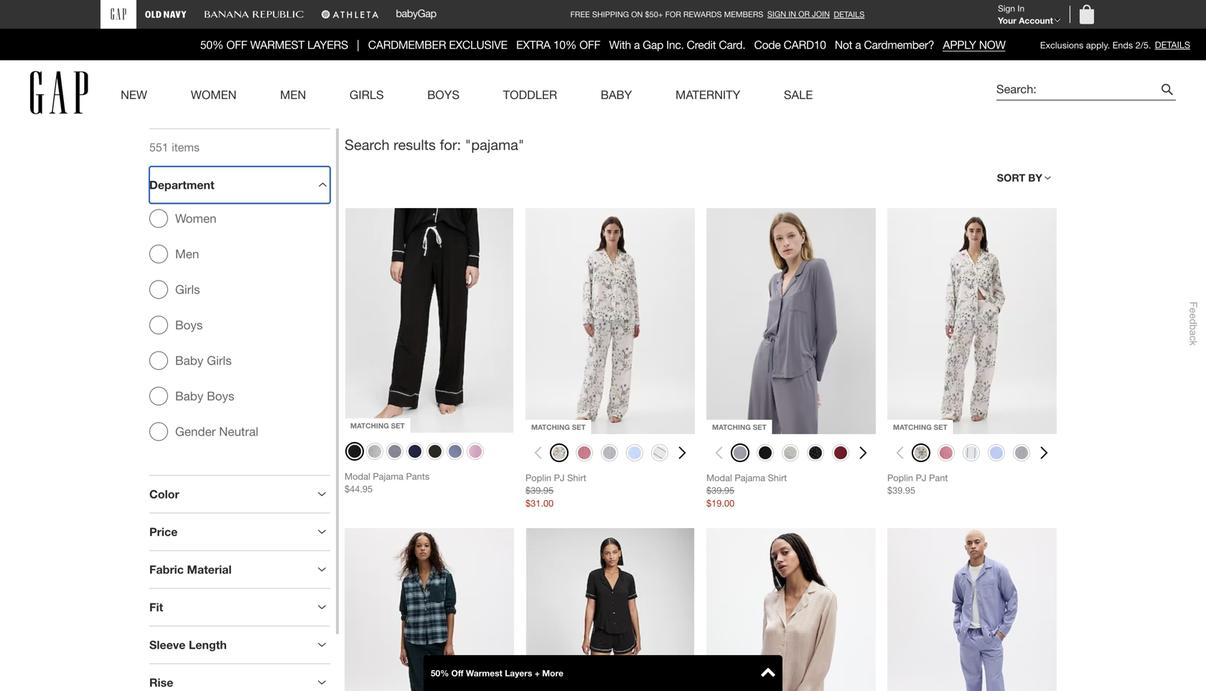 Task type: vqa. For each thing, say whether or not it's contained in the screenshot.
Search Zip Code To Find Store Availability. Stores Will Populate After A Valid 5 Digit Code Is Entered element
no



Task type: locate. For each thing, give the bounding box(es) containing it.
$39.95 inside the modal pajama shirt $39.95 $19.00
[[707, 486, 735, 496]]

boys up for: at the left of page
[[427, 88, 460, 101]]

in
[[1018, 3, 1025, 13]]

2 horizontal spatial previous colors available image
[[893, 446, 907, 460]]

search inside search box
[[997, 82, 1033, 96]]

d
[[1188, 319, 1199, 325]]

1 vertical spatial modal pajama shirt image
[[526, 528, 695, 691]]

neutral
[[219, 425, 258, 439]]

matching set up poplin pj shirt $39.95 $31.00
[[531, 423, 586, 431]]

2 next colors available image from the left
[[1037, 446, 1052, 460]]

pajama inside the modal pajama shirt $39.95 $19.00
[[735, 473, 765, 483]]

2 vertical spatial baby
[[175, 389, 203, 403]]

rewards members
[[683, 10, 764, 19]]

pj for pant
[[916, 473, 927, 483]]

3 previous colors available image from the left
[[893, 446, 907, 460]]

"pajama"
[[465, 136, 524, 153]]

1 horizontal spatial shirt
[[768, 473, 787, 483]]

satin pj top image
[[707, 528, 876, 691]]

pj up now $31.00 text field
[[554, 473, 565, 483]]

1 poplin from the left
[[526, 473, 551, 483]]

$19.00
[[707, 498, 735, 509]]

set up the poplin pj shirt "link"
[[572, 423, 586, 431]]

shirt up now $31.00 text field
[[567, 473, 586, 483]]

open my account menu image
[[1054, 18, 1061, 23]]

gender
[[175, 425, 216, 439]]

in
[[789, 9, 796, 19]]

1 horizontal spatial pajama
[[735, 473, 765, 483]]

pajama inside modal pajama pants $44.95
[[373, 471, 404, 482]]

1 $39.95 from the left
[[526, 486, 554, 496]]

e up d
[[1188, 308, 1199, 313]]

shirt inside poplin pj shirt $39.95 $31.00
[[567, 473, 586, 483]]

matching set for modal pajama shirt
[[712, 423, 767, 431]]

50% off warmest layers image
[[0, 29, 1206, 60]]

modal inside modal pajama pants $44.95
[[345, 471, 370, 482]]

matching for poplin pj pant $39.95
[[893, 423, 932, 431]]

department button
[[149, 166, 330, 203]]

athleta image
[[321, 6, 379, 23]]

next colors available image
[[675, 446, 690, 460], [1037, 446, 1052, 460]]

pajama up 'now $19.00' text field
[[735, 473, 765, 483]]

modal up was $39.95 text field
[[707, 473, 732, 483]]

$39.95 inside poplin pj shirt $39.95 $31.00
[[526, 486, 554, 496]]

matching up poplin pj shirt $39.95 $31.00
[[531, 423, 570, 431]]

rise
[[149, 676, 173, 690]]

apply.
[[1086, 40, 1110, 50]]

women down department
[[175, 211, 217, 225]]

2 poplin from the left
[[887, 473, 913, 483]]

boys up "gender neutral"
[[207, 389, 234, 403]]

baby link
[[579, 60, 654, 125]]

exclusions
[[1040, 40, 1084, 50]]

previous colors available image for poplin pj shirt $39.95 $31.00
[[531, 446, 545, 460]]

c
[[1188, 336, 1199, 341]]

2 horizontal spatial $39.95
[[887, 486, 916, 496]]

gap logo image
[[30, 71, 88, 114]]

matching set up modal pajama pants $44.95
[[350, 421, 405, 430]]

2 vertical spatial girls
[[207, 353, 232, 367]]

banana republic image
[[204, 6, 304, 23]]

set up pant
[[934, 423, 948, 431]]

maternity link
[[654, 60, 762, 125]]

poplin inside poplin pj shirt $39.95 $31.00
[[526, 473, 551, 483]]

1 horizontal spatial boys
[[207, 389, 234, 403]]

shipping
[[592, 10, 629, 19]]

2 shirt from the left
[[768, 473, 787, 483]]

material
[[187, 563, 232, 576]]

sort by button
[[991, 165, 1057, 191]]

pajama
[[373, 471, 404, 482], [735, 473, 765, 483]]

sale
[[784, 88, 813, 101]]

free
[[570, 10, 590, 19]]

previous colors available image up $39.95 text box
[[531, 446, 545, 460]]

search for search results for: "pajama"
[[345, 136, 390, 153]]

1 vertical spatial women
[[175, 211, 217, 225]]

matching
[[350, 421, 389, 430], [531, 423, 570, 431], [712, 423, 751, 431], [893, 423, 932, 431]]

sign in or join link
[[764, 5, 834, 22]]

sign
[[998, 3, 1015, 13]]

girls
[[350, 88, 384, 101], [175, 282, 200, 296], [207, 353, 232, 367]]

1 horizontal spatial girls
[[207, 353, 232, 367]]

matching set
[[350, 421, 405, 430], [531, 423, 586, 431], [712, 423, 767, 431], [893, 423, 948, 431]]

matching set for poplin pj shirt
[[531, 423, 586, 431]]

pants
[[406, 471, 430, 482]]

modal inside the modal pajama shirt $39.95 $19.00
[[707, 473, 732, 483]]

shirt for modal pajama shirt $39.95 $19.00
[[768, 473, 787, 483]]

pajama left pants
[[373, 471, 404, 482]]

matching up pant
[[893, 423, 932, 431]]

your
[[998, 15, 1017, 25]]

1 horizontal spatial modal pajama shirt image
[[707, 208, 876, 434]]

1 previous colors available image from the left
[[531, 446, 545, 460]]

next colors available image for poplin pj shirt $39.95 $31.00
[[675, 446, 690, 460]]

matching set up the modal pajama shirt $39.95 $19.00
[[712, 423, 767, 431]]

search down your
[[997, 82, 1033, 96]]

0 vertical spatial boys
[[427, 88, 460, 101]]

0 vertical spatial baby
[[601, 88, 632, 101]]

$39.95 inside poplin pj pant $39.95
[[887, 486, 916, 496]]

set up modal pajama shirt link
[[753, 423, 767, 431]]

set for poplin pj pant $39.95
[[934, 423, 948, 431]]

men link
[[258, 60, 328, 125]]

baby up gender
[[175, 389, 203, 403]]

on
[[631, 10, 643, 19]]

1 vertical spatial men
[[175, 247, 199, 261]]

modal pajama pants link
[[345, 470, 514, 483]]

ends
[[1113, 40, 1133, 50]]

0 vertical spatial search
[[997, 82, 1033, 96]]

matching up was $39.95 text field
[[712, 423, 751, 431]]

modal for modal pajama pants
[[345, 471, 370, 482]]

1 horizontal spatial next colors available image
[[1037, 446, 1052, 460]]

1 horizontal spatial previous colors available image
[[712, 446, 726, 460]]

poplin up $39.95 text box
[[526, 473, 551, 483]]

0 horizontal spatial pj
[[554, 473, 565, 483]]

modal pajama shirt image
[[707, 208, 876, 434], [526, 528, 695, 691]]

baby for baby boys
[[175, 389, 203, 403]]

previous colors available image up poplin pj pant $39.95
[[893, 446, 907, 460]]

previous colors available image for poplin pj pant $39.95
[[893, 446, 907, 460]]

baby down 50% off warmest layers image
[[601, 88, 632, 101]]

e up b at the top of the page
[[1188, 313, 1199, 319]]

1 vertical spatial baby
[[175, 353, 203, 367]]

0 horizontal spatial pajama
[[373, 471, 404, 482]]

women
[[191, 88, 237, 101], [175, 211, 217, 225]]

gap image
[[111, 8, 126, 20]]

3 $39.95 from the left
[[887, 486, 916, 496]]

0 horizontal spatial men
[[175, 247, 199, 261]]

baby up baby boys
[[175, 353, 203, 367]]

free shipping on $50+ for rewards members sign in or join details
[[570, 9, 865, 19]]

women up items
[[191, 88, 237, 101]]

1 horizontal spatial search
[[997, 82, 1033, 96]]

2 e from the top
[[1188, 313, 1199, 319]]

set up modal pajama pants $44.95
[[391, 421, 405, 430]]

poplin pj pant link
[[887, 472, 1057, 484]]

pajama for $44.95
[[373, 471, 404, 482]]

1 pj from the left
[[554, 473, 565, 483]]

1 horizontal spatial poplin
[[887, 473, 913, 483]]

1 horizontal spatial pj
[[916, 473, 927, 483]]

boys link
[[406, 60, 481, 125]]

1 vertical spatial boys
[[175, 318, 203, 332]]

details button
[[834, 10, 865, 19]]

e
[[1188, 308, 1199, 313], [1188, 313, 1199, 319]]

pj inside poplin pj pant $39.95
[[916, 473, 927, 483]]

2 previous colors available image from the left
[[712, 446, 726, 460]]

2 pj from the left
[[916, 473, 927, 483]]

2 $39.95 from the left
[[707, 486, 735, 496]]

boys
[[427, 88, 460, 101], [175, 318, 203, 332], [207, 389, 234, 403]]

set for poplin pj shirt $39.95 $31.00
[[572, 423, 586, 431]]

poplin pj shirt link
[[526, 472, 695, 484]]

2 horizontal spatial boys
[[427, 88, 460, 101]]

modal pajama pants image
[[345, 208, 514, 433]]

poplin pj shirt image
[[526, 208, 695, 434]]

0 horizontal spatial poplin
[[526, 473, 551, 483]]

1 next colors available image from the left
[[675, 446, 690, 460]]

fabric material
[[149, 563, 232, 576]]

matching set up pant
[[893, 423, 948, 431]]

shirt up 'now $19.00' text field
[[768, 473, 787, 483]]

matching set for poplin pj pant
[[893, 423, 948, 431]]

551 items in the product grid element
[[149, 141, 200, 154]]

sleeve length
[[149, 638, 227, 652]]

for:
[[440, 136, 461, 153]]

search left 'results' in the top of the page
[[345, 136, 390, 153]]

poplin inside poplin pj pant $39.95
[[887, 473, 913, 483]]

0 horizontal spatial next colors available image
[[675, 446, 690, 460]]

previous colors available image for modal pajama shirt $39.95 $19.00
[[712, 446, 726, 460]]

$39.95
[[526, 486, 554, 496], [707, 486, 735, 496], [887, 486, 916, 496]]

fit
[[149, 601, 163, 614]]

0 horizontal spatial shirt
[[567, 473, 586, 483]]

None search field
[[982, 72, 1176, 113]]

0 vertical spatial women
[[191, 88, 237, 101]]

previous colors available image up was $39.95 text field
[[712, 446, 726, 460]]

previous colors available image
[[531, 446, 545, 460], [712, 446, 726, 460], [893, 446, 907, 460]]

poplin
[[526, 473, 551, 483], [887, 473, 913, 483]]

1 horizontal spatial modal
[[707, 473, 732, 483]]

off
[[451, 668, 464, 678]]

Now $19.00 text field
[[707, 497, 876, 510]]

set
[[391, 421, 405, 430], [572, 423, 586, 431], [753, 423, 767, 431], [934, 423, 948, 431]]

women link
[[169, 60, 258, 125]]

poplin for poplin pj pant
[[887, 473, 913, 483]]

shirt inside the modal pajama shirt $39.95 $19.00
[[768, 473, 787, 483]]

0 horizontal spatial $39.95
[[526, 486, 554, 496]]

details button
[[1154, 39, 1191, 51]]

or
[[799, 9, 810, 19]]

baby for baby
[[601, 88, 632, 101]]

0 horizontal spatial boys
[[175, 318, 203, 332]]

0 horizontal spatial previous colors available image
[[531, 446, 545, 460]]

department
[[149, 178, 214, 192]]

baby gap image
[[396, 9, 437, 19]]

0 horizontal spatial girls
[[175, 282, 200, 296]]

0 horizontal spatial search
[[345, 136, 390, 153]]

0 horizontal spatial modal
[[345, 471, 370, 482]]

0 vertical spatial girls
[[350, 88, 384, 101]]

1 horizontal spatial $39.95
[[707, 486, 735, 496]]

matching up modal pajama pants $44.95
[[350, 421, 389, 430]]

pant
[[929, 473, 948, 483]]

pj inside poplin pj shirt $39.95 $31.00
[[554, 473, 565, 483]]

modal up "$44.95"
[[345, 471, 370, 482]]

men
[[280, 88, 306, 101], [175, 247, 199, 261]]

poplin left pant
[[887, 473, 913, 483]]

details
[[834, 10, 865, 19]]

pj left pant
[[916, 473, 927, 483]]

shirt
[[567, 473, 586, 483], [768, 473, 787, 483]]

pajama for $39.95
[[735, 473, 765, 483]]

boys up baby girls
[[175, 318, 203, 332]]

$39.95 for $31.00
[[526, 486, 554, 496]]

1 shirt from the left
[[567, 473, 586, 483]]

1 vertical spatial search
[[345, 136, 390, 153]]

1 horizontal spatial men
[[280, 88, 306, 101]]



Task type: describe. For each thing, give the bounding box(es) containing it.
details
[[1155, 39, 1191, 50]]

set for modal pajama pants $44.95
[[391, 421, 405, 430]]

exclusions apply. ends 2/5. details
[[1040, 39, 1191, 50]]

sort
[[997, 172, 1026, 184]]

0 horizontal spatial modal pajama shirt image
[[526, 528, 695, 691]]

results
[[394, 136, 436, 153]]

next colors available image
[[856, 446, 871, 460]]

rise button
[[149, 664, 330, 691]]

warmest
[[466, 668, 503, 678]]

matching for modal pajama shirt $39.95 $19.00
[[712, 423, 751, 431]]

+
[[535, 668, 540, 678]]

fabric
[[149, 563, 184, 576]]

sort by
[[997, 172, 1043, 184]]

0 vertical spatial modal pajama shirt image
[[707, 208, 876, 434]]

length
[[189, 638, 227, 652]]

fit button
[[149, 589, 330, 626]]

pj for shirt
[[554, 473, 565, 483]]

matching for poplin pj shirt $39.95 $31.00
[[531, 423, 570, 431]]

f e e d b a c k
[[1188, 302, 1199, 346]]

none search field containing search
[[982, 72, 1176, 113]]

price
[[149, 525, 178, 539]]

Was $39.95 text field
[[526, 486, 554, 496]]

50%
[[431, 668, 449, 678]]

f e e d b a c k button
[[1181, 279, 1206, 369]]

50% off warmest layers + more button
[[424, 656, 783, 691]]

set for modal pajama shirt $39.95 $19.00
[[753, 423, 767, 431]]

Now $31.00 text field
[[526, 497, 695, 510]]

$39.95 for $19.00
[[707, 486, 735, 496]]

new
[[121, 88, 147, 101]]

new link
[[99, 60, 169, 125]]

toddler link
[[481, 60, 579, 125]]

$44.95
[[345, 484, 373, 494]]

:
[[1033, 82, 1037, 96]]

search for search :
[[997, 82, 1033, 96]]

1 e from the top
[[1188, 308, 1199, 313]]

baby boys
[[175, 389, 234, 403]]

modal pajama pants $44.95
[[345, 471, 430, 494]]

fabric material button
[[149, 551, 330, 588]]

flannel pj set image
[[345, 528, 514, 691]]

sale link
[[762, 60, 835, 125]]

modal pajama shirt $39.95 $19.00
[[707, 473, 787, 509]]

modal for modal pajama shirt
[[707, 473, 732, 483]]

2 vertical spatial boys
[[207, 389, 234, 403]]

maternity
[[676, 88, 740, 101]]

women inside 'link'
[[191, 88, 237, 101]]

matching for modal pajama pants $44.95
[[350, 421, 389, 430]]

551 items
[[149, 141, 200, 154]]

a
[[1188, 330, 1199, 336]]

sleeve length button
[[149, 627, 330, 664]]

f
[[1188, 302, 1199, 308]]

551
[[149, 141, 169, 154]]

matching set for modal pajama pants
[[350, 421, 405, 430]]

sleeve
[[149, 638, 186, 652]]

search results for: "pajama"
[[345, 136, 524, 153]]

poplin pj shirt $39.95 $31.00
[[526, 473, 586, 509]]

poplin for poplin pj shirt
[[526, 473, 551, 483]]

old navy image
[[145, 6, 187, 23]]

b
[[1188, 325, 1199, 330]]

poplin pj pant $39.95
[[887, 473, 948, 496]]

50% off warmest layers + more
[[431, 668, 564, 678]]

1 vertical spatial girls
[[175, 282, 200, 296]]

girls link
[[328, 60, 406, 125]]

modal pajama shirt link
[[707, 472, 876, 484]]

gender neutral
[[175, 425, 258, 439]]

adult poplin pajama set image
[[887, 528, 1057, 691]]

color button
[[149, 476, 330, 513]]

color
[[149, 487, 179, 501]]

more
[[542, 668, 564, 678]]

join
[[812, 9, 830, 19]]

$31.00
[[526, 498, 554, 509]]

by
[[1028, 172, 1043, 184]]

next colors available image for poplin pj pant $39.95
[[1037, 446, 1052, 460]]

sign in your account
[[998, 3, 1053, 25]]

account
[[1019, 15, 1053, 25]]

exclusions apply. ends 2/5. button
[[1040, 39, 1152, 51]]

poplin pj pant image
[[887, 208, 1057, 434]]

2/5.
[[1136, 40, 1151, 50]]

price button
[[149, 514, 330, 551]]

2 horizontal spatial girls
[[350, 88, 384, 101]]

shirt for poplin pj shirt $39.95 $31.00
[[567, 473, 586, 483]]

Was $39.95 text field
[[707, 486, 735, 496]]

k
[[1188, 341, 1199, 346]]

sign
[[768, 9, 786, 19]]

$50+ for
[[645, 10, 681, 19]]

search search field
[[997, 79, 1157, 100]]

baby for baby girls
[[175, 353, 203, 367]]

toddler
[[503, 88, 557, 101]]

items
[[172, 141, 200, 154]]

layers
[[505, 668, 532, 678]]

search :
[[997, 82, 1037, 96]]

0 vertical spatial men
[[280, 88, 306, 101]]



